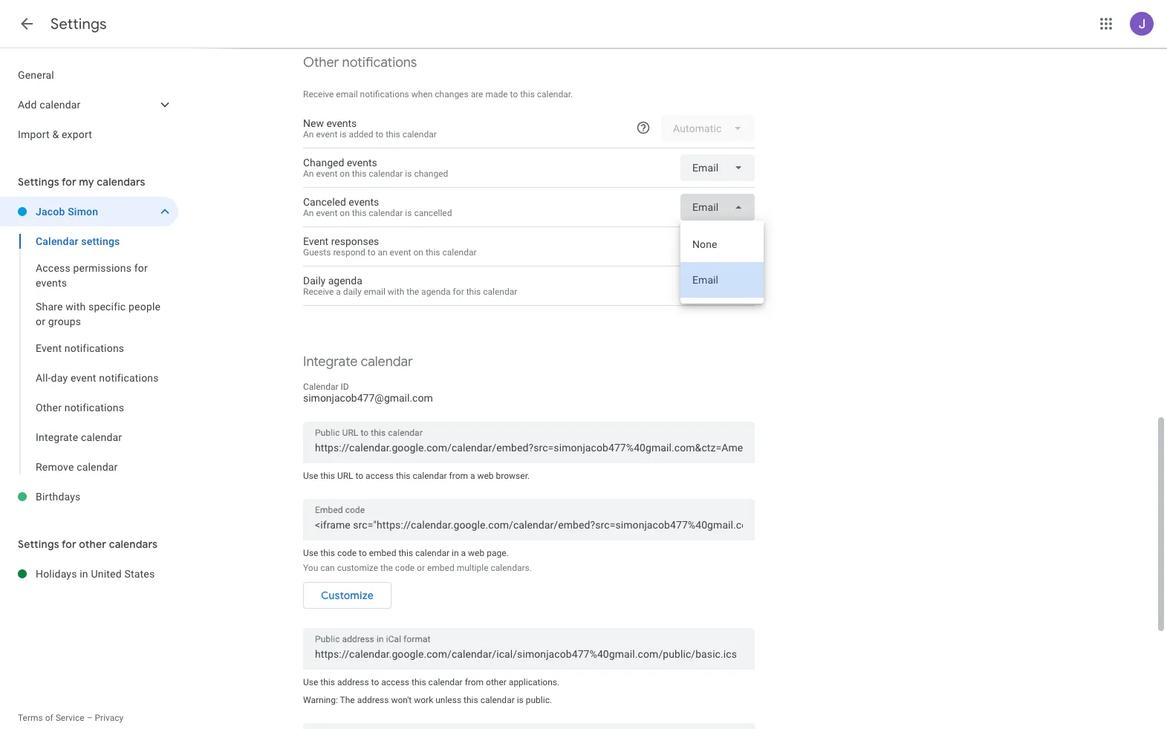 Task type: describe. For each thing, give the bounding box(es) containing it.
the inside daily agenda receive a daily email with the agenda for this calendar
[[407, 287, 419, 297]]

daily agenda receive a daily email with the agenda for this calendar
[[303, 275, 517, 297]]

the
[[340, 696, 355, 706]]

id
[[341, 382, 349, 392]]

event for event responses guests respond to an event on this calendar
[[303, 236, 329, 247]]

with inside daily agenda receive a daily email with the agenda for this calendar
[[388, 287, 404, 297]]

1 horizontal spatial other notifications
[[303, 54, 417, 71]]

calendar inside changed events an event on this calendar is changed
[[369, 169, 403, 179]]

terms of service – privacy
[[18, 713, 124, 724]]

in inside tree item
[[80, 569, 88, 580]]

calendar settings
[[36, 236, 120, 247]]

use this address to access this calendar from other applications. warning: the address won't work unless this calendar is public.
[[303, 678, 560, 706]]

you
[[303, 563, 318, 574]]

customize
[[337, 563, 378, 574]]

1 horizontal spatial or
[[417, 563, 425, 574]]

unless
[[436, 696, 462, 706]]

changes
[[435, 89, 469, 100]]

you can customize the code or embed multiple calendars.
[[303, 563, 532, 574]]

page.
[[487, 548, 509, 559]]

to inside new events an event is added to this calendar
[[376, 129, 384, 140]]

responses
[[331, 236, 379, 247]]

customize
[[321, 589, 374, 603]]

are
[[471, 89, 483, 100]]

use inside use this address to access this calendar from other applications. warning: the address won't work unless this calendar is public.
[[303, 678, 318, 688]]

event responses guests respond to an event on this calendar
[[303, 236, 477, 258]]

permissions
[[73, 262, 132, 274]]

day
[[51, 372, 68, 384]]

web for page.
[[468, 548, 485, 559]]

terms
[[18, 713, 43, 724]]

daily
[[343, 287, 362, 297]]

0 horizontal spatial other
[[79, 538, 106, 551]]

use this url to access this calendar from a web browser.
[[303, 471, 530, 482]]

is inside use this address to access this calendar from other applications. warning: the address won't work unless this calendar is public.
[[517, 696, 524, 706]]

on for canceled
[[340, 208, 350, 218]]

birthdays tree item
[[0, 482, 178, 512]]

canceled
[[303, 196, 346, 208]]

add
[[18, 99, 37, 111]]

notifications up new events an event is added to this calendar
[[360, 89, 409, 100]]

export
[[62, 129, 92, 140]]

to inside use this address to access this calendar from other applications. warning: the address won't work unless this calendar is public.
[[371, 678, 379, 688]]

an event on this calendar is cancelled list box
[[681, 221, 764, 304]]

privacy link
[[95, 713, 124, 724]]

terms of service link
[[18, 713, 84, 724]]

other notifications inside settings for my calendars tree
[[36, 402, 124, 414]]

changed
[[303, 157, 344, 169]]

settings for my calendars tree
[[0, 197, 178, 512]]

from for a
[[449, 471, 468, 482]]

birthdays
[[36, 491, 81, 503]]

event inside settings for my calendars tree
[[71, 372, 96, 384]]

share
[[36, 301, 63, 313]]

event for event notifications
[[36, 343, 62, 354]]

an for changed events
[[303, 169, 314, 179]]

applications.
[[509, 678, 560, 688]]

on for changed
[[340, 169, 350, 179]]

new
[[303, 117, 324, 129]]

work
[[414, 696, 433, 706]]

states
[[124, 569, 155, 580]]

can
[[320, 563, 335, 574]]

remove
[[36, 462, 74, 473]]

settings for settings for my calendars
[[18, 175, 59, 189]]

–
[[87, 713, 93, 724]]

holidays in united states link
[[36, 560, 178, 589]]

or inside share with specific people or groups
[[36, 316, 45, 328]]

changed
[[414, 169, 448, 179]]

go back image
[[18, 15, 36, 33]]

to inside event responses guests respond to an event on this calendar
[[368, 247, 376, 258]]

share with specific people or groups
[[36, 301, 161, 328]]

when
[[412, 89, 433, 100]]

this inside changed events an event on this calendar is changed
[[352, 169, 367, 179]]

events inside access permissions for events
[[36, 277, 67, 289]]

url
[[337, 471, 353, 482]]

notifications up the all-day event notifications
[[65, 343, 124, 354]]

holidays in united states
[[36, 569, 155, 580]]

respond
[[333, 247, 366, 258]]

0 vertical spatial other
[[303, 54, 339, 71]]

other inside settings for my calendars tree
[[36, 402, 62, 414]]

this inside "canceled events an event on this calendar is cancelled"
[[352, 208, 367, 218]]

tree containing general
[[0, 60, 178, 149]]

1 horizontal spatial integrate
[[303, 354, 358, 371]]

with inside share with specific people or groups
[[66, 301, 86, 313]]

use for use this code to embed this calendar in a web page.
[[303, 548, 318, 559]]

this inside new events an event is added to this calendar
[[386, 129, 400, 140]]

calendar.
[[537, 89, 573, 100]]

public.
[[526, 696, 552, 706]]

event for canceled
[[316, 208, 338, 218]]

1 receive from the top
[[303, 89, 334, 100]]

general
[[18, 69, 54, 81]]

events for canceled events
[[349, 196, 379, 208]]

settings for other calendars
[[18, 538, 158, 551]]

0 horizontal spatial agenda
[[328, 275, 363, 287]]

calendar for calendar id simonjacob477@gmail.com
[[303, 382, 339, 392]]

access permissions for events
[[36, 262, 148, 289]]

an
[[378, 247, 388, 258]]

0 vertical spatial integrate calendar
[[303, 354, 413, 371]]

settings for my calendars
[[18, 175, 145, 189]]

calendar id simonjacob477@gmail.com
[[303, 382, 433, 404]]

remove calendar
[[36, 462, 118, 473]]

a inside daily agenda receive a daily email with the agenda for this calendar
[[336, 287, 341, 297]]

from for other
[[465, 678, 484, 688]]

is inside changed events an event on this calendar is changed
[[405, 169, 412, 179]]

0 vertical spatial code
[[337, 548, 357, 559]]

event for new
[[316, 129, 338, 140]]

is inside "canceled events an event on this calendar is cancelled"
[[405, 208, 412, 218]]

guests
[[303, 247, 331, 258]]

&
[[52, 129, 59, 140]]



Task type: locate. For each thing, give the bounding box(es) containing it.
receive inside daily agenda receive a daily email with the agenda for this calendar
[[303, 287, 334, 297]]

1 horizontal spatial embed
[[427, 563, 455, 574]]

from
[[449, 471, 468, 482], [465, 678, 484, 688]]

agenda down respond
[[328, 275, 363, 287]]

0 vertical spatial access
[[366, 471, 394, 482]]

0 vertical spatial use
[[303, 471, 318, 482]]

group
[[0, 227, 178, 482]]

1 vertical spatial the
[[380, 563, 393, 574]]

changed events an event on this calendar is changed
[[303, 157, 448, 179]]

settings right go back icon
[[51, 15, 107, 33]]

calendar for calendar settings
[[36, 236, 78, 247]]

settings
[[51, 15, 107, 33], [18, 175, 59, 189], [18, 538, 59, 551]]

0 horizontal spatial with
[[66, 301, 86, 313]]

0 vertical spatial on
[[340, 169, 350, 179]]

0 horizontal spatial a
[[336, 287, 341, 297]]

an inside changed events an event on this calendar is changed
[[303, 169, 314, 179]]

calendars up states
[[109, 538, 158, 551]]

use up warning:
[[303, 678, 318, 688]]

from left 'applications.'
[[465, 678, 484, 688]]

1 vertical spatial other
[[486, 678, 507, 688]]

jacob simon
[[36, 206, 98, 218]]

0 horizontal spatial in
[[80, 569, 88, 580]]

other left 'applications.'
[[486, 678, 507, 688]]

event
[[316, 129, 338, 140], [316, 169, 338, 179], [316, 208, 338, 218], [390, 247, 411, 258], [71, 372, 96, 384]]

calendar inside daily agenda receive a daily email with the agenda for this calendar
[[483, 287, 517, 297]]

1 horizontal spatial other
[[303, 54, 339, 71]]

browser.
[[496, 471, 530, 482]]

calendar left id
[[303, 382, 339, 392]]

0 vertical spatial calendar
[[36, 236, 78, 247]]

added
[[349, 129, 373, 140]]

1 horizontal spatial with
[[388, 287, 404, 297]]

calendars right my on the top left of the page
[[97, 175, 145, 189]]

an
[[303, 129, 314, 140], [303, 169, 314, 179], [303, 208, 314, 218]]

0 vertical spatial settings
[[51, 15, 107, 33]]

1 horizontal spatial a
[[461, 548, 466, 559]]

2 option from the top
[[681, 262, 764, 298]]

people
[[129, 301, 161, 313]]

with
[[388, 287, 404, 297], [66, 301, 86, 313]]

service
[[55, 713, 84, 724]]

for inside daily agenda receive a daily email with the agenda for this calendar
[[453, 287, 464, 297]]

0 vertical spatial with
[[388, 287, 404, 297]]

email inside daily agenda receive a daily email with the agenda for this calendar
[[364, 287, 386, 297]]

calendar
[[36, 236, 78, 247], [303, 382, 339, 392]]

event inside new events an event is added to this calendar
[[316, 129, 338, 140]]

settings for settings for other calendars
[[18, 538, 59, 551]]

event inside event responses guests respond to an event on this calendar
[[303, 236, 329, 247]]

integrate calendar up remove calendar
[[36, 432, 122, 444]]

0 vertical spatial integrate
[[303, 354, 358, 371]]

or
[[36, 316, 45, 328], [417, 563, 425, 574]]

calendar inside new events an event is added to this calendar
[[403, 129, 437, 140]]

1 vertical spatial embed
[[427, 563, 455, 574]]

event right day
[[71, 372, 96, 384]]

an inside new events an event is added to this calendar
[[303, 129, 314, 140]]

other up holidays in united states
[[79, 538, 106, 551]]

1 use from the top
[[303, 471, 318, 482]]

receive email notifications when changes are made to this calendar.
[[303, 89, 573, 100]]

address up the
[[337, 678, 369, 688]]

the down use this code to embed this calendar in a web page.
[[380, 563, 393, 574]]

0 vertical spatial other notifications
[[303, 54, 417, 71]]

jacob simon tree item
[[0, 197, 178, 227]]

1 vertical spatial an
[[303, 169, 314, 179]]

2 vertical spatial settings
[[18, 538, 59, 551]]

1 vertical spatial receive
[[303, 287, 334, 297]]

a left daily
[[336, 287, 341, 297]]

access right url
[[366, 471, 394, 482]]

1 horizontal spatial agenda
[[421, 287, 451, 297]]

the
[[407, 287, 419, 297], [380, 563, 393, 574]]

in up 'multiple'
[[452, 548, 459, 559]]

1 horizontal spatial code
[[395, 563, 415, 574]]

is inside new events an event is added to this calendar
[[340, 129, 347, 140]]

events inside changed events an event on this calendar is changed
[[347, 157, 377, 169]]

warning:
[[303, 696, 338, 706]]

event up canceled
[[316, 169, 338, 179]]

settings
[[81, 236, 120, 247]]

web left "browser."
[[477, 471, 494, 482]]

with up groups
[[66, 301, 86, 313]]

is left changed at the top
[[405, 169, 412, 179]]

1 vertical spatial a
[[470, 471, 475, 482]]

integrate
[[303, 354, 358, 371], [36, 432, 78, 444]]

the down event responses guests respond to an event on this calendar on the left top of the page
[[407, 287, 419, 297]]

event inside settings for my calendars tree
[[36, 343, 62, 354]]

access
[[366, 471, 394, 482], [381, 678, 410, 688]]

1 horizontal spatial in
[[452, 548, 459, 559]]

0 vertical spatial an
[[303, 129, 314, 140]]

1 vertical spatial address
[[357, 696, 389, 706]]

holidays in united states tree item
[[0, 560, 178, 589]]

0 horizontal spatial or
[[36, 316, 45, 328]]

0 vertical spatial a
[[336, 287, 341, 297]]

notifications down event notifications
[[99, 372, 159, 384]]

this inside event responses guests respond to an event on this calendar
[[426, 247, 440, 258]]

import & export
[[18, 129, 92, 140]]

receive left daily
[[303, 287, 334, 297]]

None text field
[[315, 438, 743, 459], [315, 515, 743, 536], [315, 438, 743, 459], [315, 515, 743, 536]]

specific
[[88, 301, 126, 313]]

simonjacob477@gmail.com
[[303, 392, 433, 404]]

united
[[91, 569, 122, 580]]

in left united
[[80, 569, 88, 580]]

events down access
[[36, 277, 67, 289]]

a for use this url to access this calendar from a web browser.
[[470, 471, 475, 482]]

a for use this code to embed this calendar in a web page.
[[461, 548, 466, 559]]

an inside "canceled events an event on this calendar is cancelled"
[[303, 208, 314, 218]]

or down use this code to embed this calendar in a web page.
[[417, 563, 425, 574]]

event inside "canceled events an event on this calendar is cancelled"
[[316, 208, 338, 218]]

email
[[336, 89, 358, 100], [364, 287, 386, 297]]

web for browser.
[[477, 471, 494, 482]]

or down share
[[36, 316, 45, 328]]

canceled events an event on this calendar is cancelled
[[303, 196, 452, 218]]

0 horizontal spatial email
[[336, 89, 358, 100]]

web up 'multiple'
[[468, 548, 485, 559]]

for inside access permissions for events
[[134, 262, 148, 274]]

on up daily agenda receive a daily email with the agenda for this calendar
[[414, 247, 424, 258]]

0 vertical spatial in
[[452, 548, 459, 559]]

0 vertical spatial email
[[336, 89, 358, 100]]

2 horizontal spatial a
[[470, 471, 475, 482]]

access inside use this address to access this calendar from other applications. warning: the address won't work unless this calendar is public.
[[381, 678, 410, 688]]

2 vertical spatial a
[[461, 548, 466, 559]]

events down added
[[347, 157, 377, 169]]

events for new events
[[327, 117, 357, 129]]

settings up holidays
[[18, 538, 59, 551]]

0 horizontal spatial embed
[[369, 548, 396, 559]]

1 vertical spatial code
[[395, 563, 415, 574]]

this inside daily agenda receive a daily email with the agenda for this calendar
[[466, 287, 481, 297]]

1 horizontal spatial email
[[364, 287, 386, 297]]

address
[[337, 678, 369, 688], [357, 696, 389, 706]]

1 horizontal spatial event
[[303, 236, 329, 247]]

events down changed events an event on this calendar is changed
[[349, 196, 379, 208]]

on up responses
[[340, 208, 350, 218]]

0 vertical spatial or
[[36, 316, 45, 328]]

1 vertical spatial in
[[80, 569, 88, 580]]

1 horizontal spatial other
[[486, 678, 507, 688]]

birthdays link
[[36, 482, 178, 512]]

email right daily
[[364, 287, 386, 297]]

event right "an" at the top left of page
[[390, 247, 411, 258]]

calendars for settings for my calendars
[[97, 175, 145, 189]]

event inside event responses guests respond to an event on this calendar
[[390, 247, 411, 258]]

1 horizontal spatial integrate calendar
[[303, 354, 413, 371]]

event up all-
[[36, 343, 62, 354]]

event left respond
[[303, 236, 329, 247]]

1 vertical spatial integrate
[[36, 432, 78, 444]]

won't
[[391, 696, 412, 706]]

1 vertical spatial settings
[[18, 175, 59, 189]]

embed up customize
[[369, 548, 396, 559]]

2 vertical spatial use
[[303, 678, 318, 688]]

0 horizontal spatial integrate
[[36, 432, 78, 444]]

group containing calendar settings
[[0, 227, 178, 482]]

tree
[[0, 60, 178, 149]]

0 vertical spatial other
[[79, 538, 106, 551]]

is left added
[[340, 129, 347, 140]]

calendars.
[[491, 563, 532, 574]]

event notifications
[[36, 343, 124, 354]]

an for canceled events
[[303, 208, 314, 218]]

0 horizontal spatial other notifications
[[36, 402, 124, 414]]

1 horizontal spatial the
[[407, 287, 419, 297]]

address right the
[[357, 696, 389, 706]]

other notifications up new events an event is added to this calendar
[[303, 54, 417, 71]]

1 vertical spatial event
[[36, 343, 62, 354]]

calendar inside event responses guests respond to an event on this calendar
[[443, 247, 477, 258]]

1 an from the top
[[303, 129, 314, 140]]

0 vertical spatial event
[[303, 236, 329, 247]]

integrate up remove
[[36, 432, 78, 444]]

on inside event responses guests respond to an event on this calendar
[[414, 247, 424, 258]]

use for use this url to access this calendar from a web browser.
[[303, 471, 318, 482]]

a
[[336, 287, 341, 297], [470, 471, 475, 482], [461, 548, 466, 559]]

0 vertical spatial receive
[[303, 89, 334, 100]]

an for new events
[[303, 129, 314, 140]]

agenda
[[328, 275, 363, 287], [421, 287, 451, 297]]

is
[[340, 129, 347, 140], [405, 169, 412, 179], [405, 208, 412, 218], [517, 696, 524, 706]]

groups
[[48, 316, 81, 328]]

0 horizontal spatial other
[[36, 402, 62, 414]]

calendar inside calendar id simonjacob477@gmail.com
[[303, 382, 339, 392]]

event up changed
[[316, 129, 338, 140]]

settings for settings
[[51, 15, 107, 33]]

all-
[[36, 372, 51, 384]]

holidays
[[36, 569, 77, 580]]

event
[[303, 236, 329, 247], [36, 343, 62, 354]]

simon
[[68, 206, 98, 218]]

on
[[340, 169, 350, 179], [340, 208, 350, 218], [414, 247, 424, 258]]

calendar inside settings for my calendars tree
[[36, 236, 78, 247]]

integrate calendar
[[303, 354, 413, 371], [36, 432, 122, 444]]

1 vertical spatial from
[[465, 678, 484, 688]]

jacob
[[36, 206, 65, 218]]

cancelled
[[414, 208, 452, 218]]

1 vertical spatial or
[[417, 563, 425, 574]]

is left cancelled
[[405, 208, 412, 218]]

1 vertical spatial integrate calendar
[[36, 432, 122, 444]]

2 an from the top
[[303, 169, 314, 179]]

other up new
[[303, 54, 339, 71]]

on up canceled
[[340, 169, 350, 179]]

0 vertical spatial embed
[[369, 548, 396, 559]]

other
[[79, 538, 106, 551], [486, 678, 507, 688]]

0 horizontal spatial calendar
[[36, 236, 78, 247]]

1 vertical spatial email
[[364, 287, 386, 297]]

1 horizontal spatial calendar
[[303, 382, 339, 392]]

receive up new
[[303, 89, 334, 100]]

1 vertical spatial calendar
[[303, 382, 339, 392]]

on inside changed events an event on this calendar is changed
[[340, 169, 350, 179]]

1 option from the top
[[681, 227, 764, 262]]

on inside "canceled events an event on this calendar is cancelled"
[[340, 208, 350, 218]]

embed
[[369, 548, 396, 559], [427, 563, 455, 574]]

an up canceled
[[303, 169, 314, 179]]

new events an event is added to this calendar
[[303, 117, 437, 140]]

other down all-
[[36, 402, 62, 414]]

other notifications down the all-day event notifications
[[36, 402, 124, 414]]

use left url
[[303, 471, 318, 482]]

other notifications
[[303, 54, 417, 71], [36, 402, 124, 414]]

access for address
[[381, 678, 410, 688]]

to
[[510, 89, 518, 100], [376, 129, 384, 140], [368, 247, 376, 258], [356, 471, 364, 482], [359, 548, 367, 559], [371, 678, 379, 688]]

add calendar
[[18, 99, 81, 111]]

code down use this code to embed this calendar in a web page.
[[395, 563, 415, 574]]

notifications up when
[[342, 54, 417, 71]]

with right daily
[[388, 287, 404, 297]]

made
[[486, 89, 508, 100]]

2 vertical spatial an
[[303, 208, 314, 218]]

integrate inside settings for my calendars tree
[[36, 432, 78, 444]]

code
[[337, 548, 357, 559], [395, 563, 415, 574]]

this
[[520, 89, 535, 100], [386, 129, 400, 140], [352, 169, 367, 179], [352, 208, 367, 218], [426, 247, 440, 258], [466, 287, 481, 297], [321, 471, 335, 482], [396, 471, 411, 482], [321, 548, 335, 559], [399, 548, 413, 559], [321, 678, 335, 688], [412, 678, 426, 688], [464, 696, 478, 706]]

integrate calendar inside settings for my calendars tree
[[36, 432, 122, 444]]

0 horizontal spatial the
[[380, 563, 393, 574]]

3 an from the top
[[303, 208, 314, 218]]

an up guests
[[303, 208, 314, 218]]

access up "won't"
[[381, 678, 410, 688]]

events right new
[[327, 117, 357, 129]]

of
[[45, 713, 53, 724]]

other inside use this address to access this calendar from other applications. warning: the address won't work unless this calendar is public.
[[486, 678, 507, 688]]

from left "browser."
[[449, 471, 468, 482]]

agenda down event responses guests respond to an event on this calendar on the left top of the page
[[421, 287, 451, 297]]

use up you
[[303, 548, 318, 559]]

settings heading
[[51, 15, 107, 33]]

embed left 'multiple'
[[427, 563, 455, 574]]

access
[[36, 262, 70, 274]]

events for changed events
[[347, 157, 377, 169]]

option
[[681, 227, 764, 262], [681, 262, 764, 298]]

import
[[18, 129, 50, 140]]

0 horizontal spatial event
[[36, 343, 62, 354]]

calendars for settings for other calendars
[[109, 538, 158, 551]]

events inside new events an event is added to this calendar
[[327, 117, 357, 129]]

settings up jacob
[[18, 175, 59, 189]]

multiple
[[457, 563, 489, 574]]

2 vertical spatial on
[[414, 247, 424, 258]]

0 horizontal spatial integrate calendar
[[36, 432, 122, 444]]

1 vertical spatial access
[[381, 678, 410, 688]]

1 vertical spatial other notifications
[[36, 402, 124, 414]]

email up new events an event is added to this calendar
[[336, 89, 358, 100]]

a left "browser."
[[470, 471, 475, 482]]

is left public. on the bottom left of the page
[[517, 696, 524, 706]]

0 vertical spatial address
[[337, 678, 369, 688]]

calendars
[[97, 175, 145, 189], [109, 538, 158, 551]]

2 receive from the top
[[303, 287, 334, 297]]

0 vertical spatial calendars
[[97, 175, 145, 189]]

event inside changed events an event on this calendar is changed
[[316, 169, 338, 179]]

integrate up id
[[303, 354, 358, 371]]

events inside "canceled events an event on this calendar is cancelled"
[[349, 196, 379, 208]]

None text field
[[315, 644, 743, 665]]

notifications down the all-day event notifications
[[64, 402, 124, 414]]

0 vertical spatial the
[[407, 287, 419, 297]]

0 vertical spatial from
[[449, 471, 468, 482]]

daily
[[303, 275, 326, 287]]

integrate calendar up id
[[303, 354, 413, 371]]

3 use from the top
[[303, 678, 318, 688]]

code up customize
[[337, 548, 357, 559]]

calendar inside "canceled events an event on this calendar is cancelled"
[[369, 208, 403, 218]]

use
[[303, 471, 318, 482], [303, 548, 318, 559], [303, 678, 318, 688]]

privacy
[[95, 713, 124, 724]]

2 use from the top
[[303, 548, 318, 559]]

an up changed
[[303, 129, 314, 140]]

1 vertical spatial with
[[66, 301, 86, 313]]

from inside use this address to access this calendar from other applications. warning: the address won't work unless this calendar is public.
[[465, 678, 484, 688]]

1 vertical spatial calendars
[[109, 538, 158, 551]]

access for url
[[366, 471, 394, 482]]

1 vertical spatial web
[[468, 548, 485, 559]]

in
[[452, 548, 459, 559], [80, 569, 88, 580]]

use this code to embed this calendar in a web page.
[[303, 548, 509, 559]]

1 vertical spatial on
[[340, 208, 350, 218]]

a up 'multiple'
[[461, 548, 466, 559]]

calendar up access
[[36, 236, 78, 247]]

all-day event notifications
[[36, 372, 159, 384]]

event for changed
[[316, 169, 338, 179]]

None field
[[681, 155, 755, 181], [681, 194, 755, 221], [681, 155, 755, 181], [681, 194, 755, 221]]

0 horizontal spatial code
[[337, 548, 357, 559]]

event up responses
[[316, 208, 338, 218]]

events
[[327, 117, 357, 129], [347, 157, 377, 169], [349, 196, 379, 208], [36, 277, 67, 289]]

1 vertical spatial other
[[36, 402, 62, 414]]

0 vertical spatial web
[[477, 471, 494, 482]]

my
[[79, 175, 94, 189]]

1 vertical spatial use
[[303, 548, 318, 559]]



Task type: vqa. For each thing, say whether or not it's contained in the screenshot.
'Subscribe to calendar'
no



